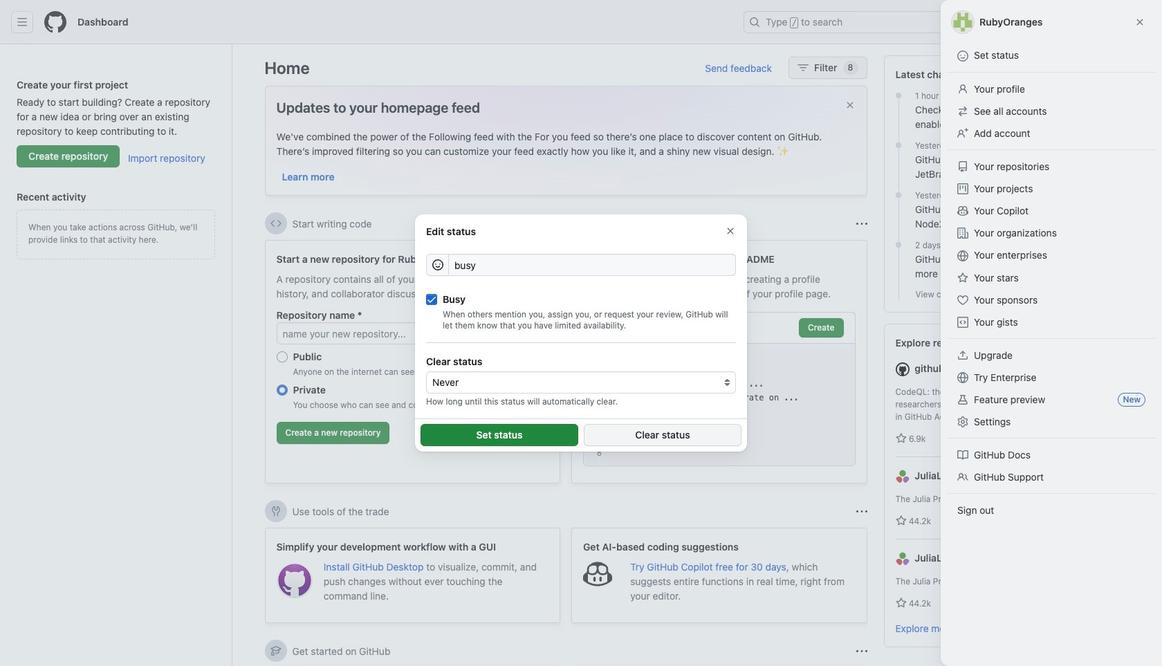 Task type: locate. For each thing, give the bounding box(es) containing it.
1 vertical spatial star image
[[896, 598, 907, 609]]

1 vertical spatial dot fill image
[[894, 239, 905, 251]]

star image
[[896, 433, 907, 444], [896, 598, 907, 609]]

plus image
[[1010, 17, 1021, 28]]

dot fill image
[[894, 90, 905, 101], [894, 239, 905, 251]]

0 vertical spatial dot fill image
[[894, 140, 905, 151]]

1 dot fill image from the top
[[894, 90, 905, 101]]

2 dot fill image from the top
[[894, 239, 905, 251]]

star image
[[896, 516, 907, 527]]

explore repositories navigation
[[884, 324, 1131, 648]]

0 vertical spatial star image
[[896, 433, 907, 444]]

0 vertical spatial dot fill image
[[894, 90, 905, 101]]

2 star image from the top
[[896, 598, 907, 609]]

2 dot fill image from the top
[[894, 190, 905, 201]]

dot fill image
[[894, 140, 905, 151], [894, 190, 905, 201]]

1 vertical spatial dot fill image
[[894, 190, 905, 201]]

1 star image from the top
[[896, 433, 907, 444]]



Task type: vqa. For each thing, say whether or not it's contained in the screenshot.
top star icon
yes



Task type: describe. For each thing, give the bounding box(es) containing it.
account element
[[0, 44, 233, 667]]

triangle down image
[[1024, 16, 1035, 27]]

command palette image
[[970, 17, 981, 28]]

1 dot fill image from the top
[[894, 140, 905, 151]]

explore element
[[884, 55, 1131, 667]]

homepage image
[[44, 11, 66, 33]]



